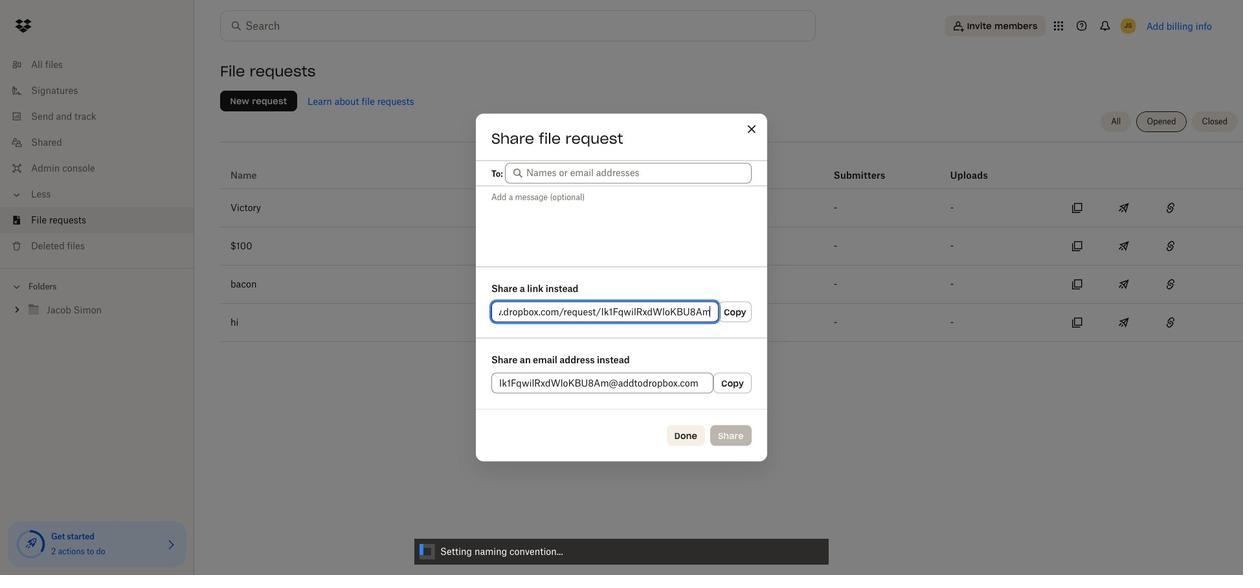 Task type: vqa. For each thing, say whether or not it's contained in the screenshot.
the Only
no



Task type: describe. For each thing, give the bounding box(es) containing it.
Contact input text field
[[526, 165, 745, 179]]

send email image for third row
[[1116, 238, 1132, 254]]

1 column header from the left
[[659, 152, 737, 183]]

send email image for fifth row from the top of the page copy email image
[[1116, 315, 1132, 330]]

cell for 4th row from the bottom of the page
[[1197, 189, 1243, 227]]

less image
[[10, 188, 23, 201]]

5 row from the top
[[220, 304, 1243, 342]]

2 row from the top
[[220, 189, 1243, 227]]

2 copy link image from the top
[[1163, 238, 1179, 254]]

send email image for 2nd row from the bottom of the page copy email image
[[1116, 277, 1132, 292]]

Add a message (optional) text field
[[476, 186, 767, 265]]

4 row from the top
[[220, 265, 1243, 304]]

3 row from the top
[[220, 227, 1243, 265]]

copy email image for fifth row from the top of the page
[[1070, 315, 1085, 330]]



Task type: locate. For each thing, give the bounding box(es) containing it.
0 vertical spatial copy link image
[[1163, 200, 1179, 216]]

send email image for 4th row from the bottom of the page
[[1116, 200, 1132, 216]]

copy email image
[[1070, 200, 1085, 216], [1070, 238, 1085, 254], [1070, 277, 1085, 292], [1070, 315, 1085, 330]]

3 copy link image from the top
[[1163, 277, 1179, 292]]

copy email image for 4th row from the bottom of the page
[[1070, 200, 1085, 216]]

2 vertical spatial copy link image
[[1163, 277, 1179, 292]]

4 copy email image from the top
[[1070, 315, 1085, 330]]

send email image
[[1116, 277, 1132, 292], [1116, 315, 1132, 330]]

row
[[220, 147, 1243, 189], [220, 189, 1243, 227], [220, 227, 1243, 265], [220, 265, 1243, 304], [220, 304, 1243, 342]]

cell for 2nd row from the bottom of the page
[[1197, 265, 1243, 303]]

3 copy email image from the top
[[1070, 277, 1085, 292]]

copy link image
[[1163, 315, 1179, 330]]

2 send email image from the top
[[1116, 315, 1132, 330]]

1 vertical spatial copy link image
[[1163, 238, 1179, 254]]

1 copy email image from the top
[[1070, 200, 1085, 216]]

3 column header from the left
[[951, 152, 1002, 183]]

table
[[220, 147, 1243, 342]]

copy link image for cell associated with 2nd row from the bottom of the page
[[1163, 277, 1179, 292]]

1 vertical spatial send email image
[[1116, 238, 1132, 254]]

column header
[[659, 152, 737, 183], [834, 152, 886, 183], [951, 152, 1002, 183]]

row group
[[220, 189, 1243, 342]]

2 column header from the left
[[834, 152, 886, 183]]

1 send email image from the top
[[1116, 277, 1132, 292]]

1 horizontal spatial column header
[[834, 152, 886, 183]]

copy email image for third row
[[1070, 238, 1085, 254]]

list item
[[0, 207, 194, 233]]

0 vertical spatial send email image
[[1116, 277, 1132, 292]]

None text field
[[499, 305, 711, 319], [499, 376, 706, 390], [499, 305, 711, 319], [499, 376, 706, 390]]

2 horizontal spatial column header
[[951, 152, 1002, 183]]

2 send email image from the top
[[1116, 238, 1132, 254]]

copy link image for 4th row from the bottom of the page cell
[[1163, 200, 1179, 216]]

list
[[0, 44, 194, 268]]

alert
[[414, 539, 829, 565]]

send email image
[[1116, 200, 1132, 216], [1116, 238, 1132, 254]]

dropbox image
[[10, 13, 36, 39]]

copy email image for 2nd row from the bottom of the page
[[1070, 277, 1085, 292]]

dialog
[[476, 114, 767, 461]]

1 copy link image from the top
[[1163, 200, 1179, 216]]

1 send email image from the top
[[1116, 200, 1132, 216]]

1 row from the top
[[220, 147, 1243, 189]]

0 horizontal spatial column header
[[659, 152, 737, 183]]

0 vertical spatial send email image
[[1116, 200, 1132, 216]]

2 copy email image from the top
[[1070, 238, 1085, 254]]

cell
[[1197, 189, 1243, 227], [474, 227, 649, 265], [1197, 265, 1243, 303], [1197, 304, 1243, 341]]

1 vertical spatial send email image
[[1116, 315, 1132, 330]]

cell for fifth row from the top of the page
[[1197, 304, 1243, 341]]

copy link image
[[1163, 200, 1179, 216], [1163, 238, 1179, 254], [1163, 277, 1179, 292]]



